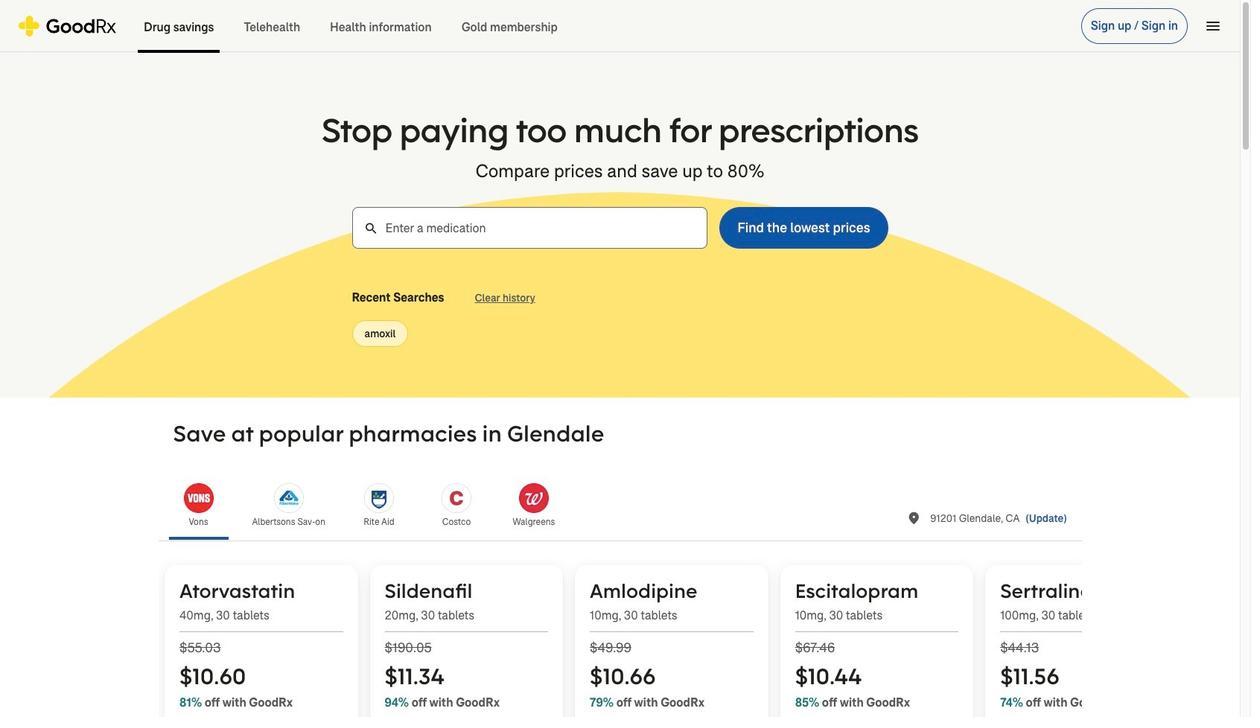 Task type: locate. For each thing, give the bounding box(es) containing it.
None search field
[[352, 207, 888, 249]]

dialog
[[0, 0, 1251, 717]]



Task type: describe. For each thing, give the bounding box(es) containing it.
goodrx yellow cross logo image
[[18, 15, 117, 36]]

Enter a medication text field
[[352, 207, 708, 249]]



Task type: vqa. For each thing, say whether or not it's contained in the screenshot.
THEORY within the 'Research in mice has suggested a new theory that sleep helps "detoxify" the mind. A 2013'
no



